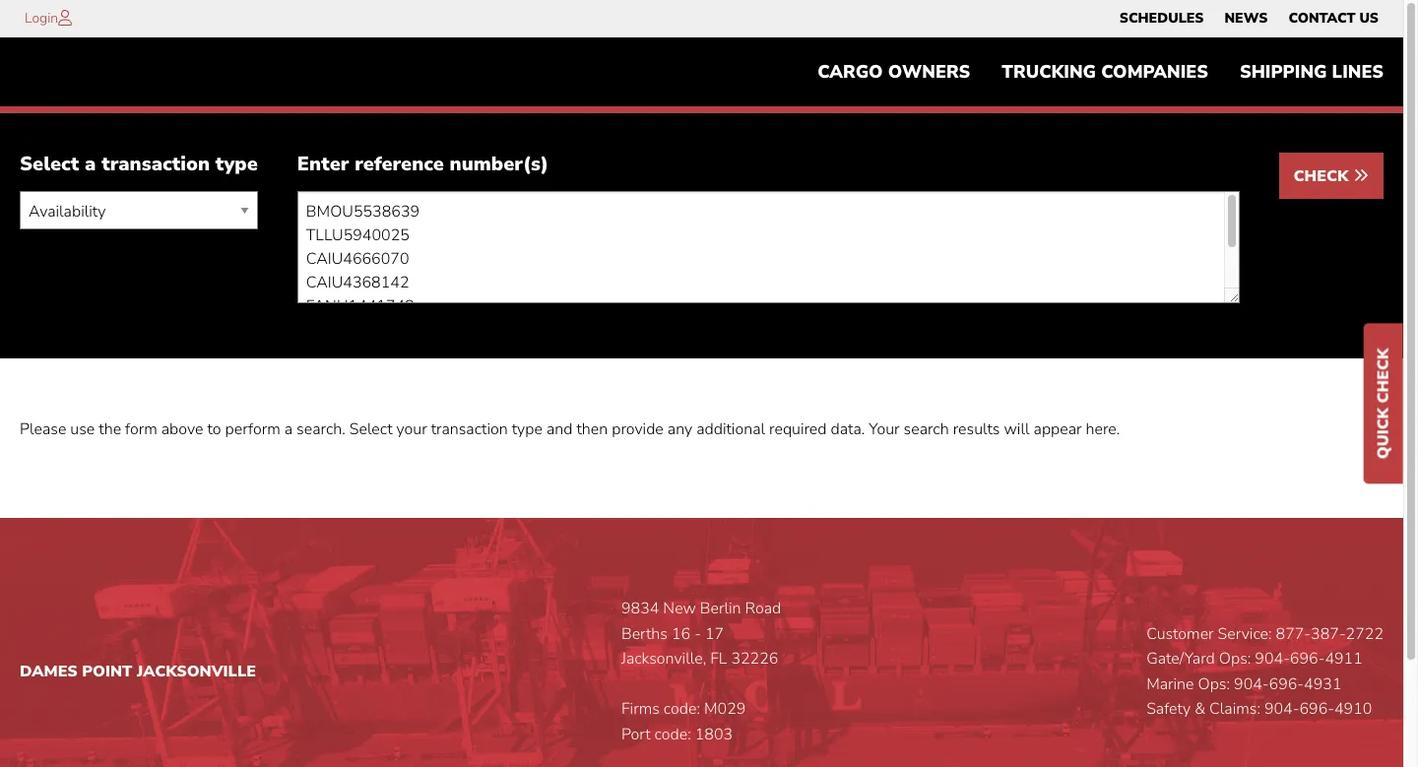 Task type: locate. For each thing, give the bounding box(es) containing it.
904- up claims:
[[1234, 673, 1269, 695]]

2 vertical spatial 904-
[[1264, 699, 1299, 720]]

gate/yard
[[1146, 648, 1215, 670]]

menu bar up the "shipping"
[[1109, 5, 1389, 32]]

type left the enter
[[215, 151, 258, 178]]

road
[[745, 598, 781, 619]]

0 vertical spatial ops:
[[1219, 648, 1251, 670]]

us
[[1359, 9, 1379, 28]]

port
[[621, 724, 651, 745]]

contact us
[[1288, 9, 1379, 28]]

1 horizontal spatial type
[[512, 419, 543, 441]]

0 vertical spatial transaction
[[102, 151, 210, 178]]

0 vertical spatial 904-
[[1255, 648, 1290, 670]]

code:
[[664, 699, 700, 720], [654, 724, 691, 745]]

0 vertical spatial a
[[85, 151, 96, 178]]

your
[[869, 419, 900, 441]]

1 vertical spatial 904-
[[1234, 673, 1269, 695]]

safety
[[1146, 699, 1191, 720]]

quick check link
[[1364, 323, 1403, 483]]

marine
[[1146, 673, 1194, 695]]

menu bar
[[1109, 5, 1389, 32], [802, 52, 1399, 92]]

owners
[[888, 60, 970, 84]]

696-
[[1290, 648, 1325, 670], [1269, 673, 1304, 695], [1299, 699, 1334, 720]]

reference
[[355, 151, 444, 178]]

use
[[70, 419, 95, 441]]

quick check
[[1373, 348, 1394, 459]]

results
[[953, 419, 1000, 441]]

menu bar down schedules link
[[802, 52, 1399, 92]]

type left and
[[512, 419, 543, 441]]

a
[[85, 151, 96, 178], [284, 419, 293, 441]]

0 vertical spatial type
[[215, 151, 258, 178]]

1 vertical spatial menu bar
[[802, 52, 1399, 92]]

transaction
[[102, 151, 210, 178], [431, 419, 508, 441]]

ops: up &
[[1198, 673, 1230, 695]]

code: right port
[[654, 724, 691, 745]]

provide
[[612, 419, 664, 441]]

cargo owners
[[818, 60, 970, 84]]

quick
[[1373, 407, 1394, 459]]

trucking
[[1002, 60, 1096, 84]]

search.
[[297, 419, 345, 441]]

1 vertical spatial type
[[512, 419, 543, 441]]

1803
[[695, 724, 733, 745]]

any
[[667, 419, 693, 441]]

4931
[[1304, 673, 1342, 695]]

904-
[[1255, 648, 1290, 670], [1234, 673, 1269, 695], [1264, 699, 1299, 720]]

0 vertical spatial check
[[1294, 166, 1353, 187]]

your
[[396, 419, 427, 441]]

904- down 877-
[[1255, 648, 1290, 670]]

Enter reference number(s) text field
[[297, 191, 1239, 304]]

387-
[[1311, 623, 1346, 645]]

shipping
[[1240, 60, 1327, 84]]

1 horizontal spatial a
[[284, 419, 293, 441]]

ops: down service:
[[1219, 648, 1251, 670]]

-
[[694, 623, 701, 645]]

form
[[125, 419, 157, 441]]

perform
[[225, 419, 280, 441]]

0 vertical spatial select
[[20, 151, 79, 178]]

1 horizontal spatial check
[[1373, 348, 1394, 403]]

0 horizontal spatial check
[[1294, 166, 1353, 187]]

then
[[577, 419, 608, 441]]

9834 new berlin road berths 16 - 17 jacksonville, fl 32226
[[621, 598, 781, 670]]

menu bar containing cargo owners
[[802, 52, 1399, 92]]

to
[[207, 419, 221, 441]]

check inside check button
[[1294, 166, 1353, 187]]

and
[[546, 419, 573, 441]]

1 horizontal spatial select
[[349, 419, 392, 441]]

904- right claims:
[[1264, 699, 1299, 720]]

above
[[161, 419, 203, 441]]

footer
[[0, 518, 1403, 767]]

the
[[99, 419, 121, 441]]

select a transaction type
[[20, 151, 258, 178]]

cargo owners link
[[802, 52, 986, 92]]

code: up 1803
[[664, 699, 700, 720]]

news link
[[1225, 5, 1268, 32]]

companies
[[1101, 60, 1208, 84]]

check
[[1294, 166, 1353, 187], [1373, 348, 1394, 403]]

0 vertical spatial menu bar
[[1109, 5, 1389, 32]]

9834
[[621, 598, 659, 619]]

ops:
[[1219, 648, 1251, 670], [1198, 673, 1230, 695]]

please use the form above to perform a search. select your transaction type and then provide any additional required data. your search results will appear here.
[[20, 419, 1120, 441]]

1 horizontal spatial transaction
[[431, 419, 508, 441]]

berlin
[[700, 598, 741, 619]]

0 horizontal spatial transaction
[[102, 151, 210, 178]]

jacksonville,
[[621, 648, 706, 670]]

trucking companies link
[[986, 52, 1224, 92]]

dames
[[20, 661, 78, 682]]

type
[[215, 151, 258, 178], [512, 419, 543, 441]]

shipping lines
[[1240, 60, 1384, 84]]

schedules
[[1120, 9, 1204, 28]]

2 vertical spatial 696-
[[1299, 699, 1334, 720]]

0 horizontal spatial type
[[215, 151, 258, 178]]

select
[[20, 151, 79, 178], [349, 419, 392, 441]]

1 vertical spatial check
[[1373, 348, 1394, 403]]

customer
[[1146, 623, 1214, 645]]

1 vertical spatial transaction
[[431, 419, 508, 441]]

claims:
[[1209, 699, 1260, 720]]



Task type: describe. For each thing, give the bounding box(es) containing it.
service:
[[1218, 623, 1272, 645]]

will
[[1004, 419, 1030, 441]]

angle double right image
[[1353, 168, 1369, 184]]

1 vertical spatial select
[[349, 419, 392, 441]]

point
[[82, 661, 132, 682]]

0 horizontal spatial a
[[85, 151, 96, 178]]

check inside quick check link
[[1373, 348, 1394, 403]]

enter reference number(s)
[[297, 151, 549, 178]]

0 vertical spatial code:
[[664, 699, 700, 720]]

number(s)
[[450, 151, 549, 178]]

m029
[[704, 699, 746, 720]]

1 vertical spatial 696-
[[1269, 673, 1304, 695]]

1 vertical spatial a
[[284, 419, 293, 441]]

0 horizontal spatial select
[[20, 151, 79, 178]]

1 vertical spatial code:
[[654, 724, 691, 745]]

4910
[[1334, 699, 1372, 720]]

berths
[[621, 623, 668, 645]]

trucking companies
[[1002, 60, 1208, 84]]

data.
[[831, 419, 865, 441]]

appear
[[1034, 419, 1082, 441]]

additional
[[696, 419, 765, 441]]

footer containing 9834 new berlin road
[[0, 518, 1403, 767]]

schedules link
[[1120, 5, 1204, 32]]

shipping lines link
[[1224, 52, 1399, 92]]

0 vertical spatial 696-
[[1290, 648, 1325, 670]]

&
[[1195, 699, 1205, 720]]

lines
[[1332, 60, 1384, 84]]

firms code:  m029 port code:  1803
[[621, 699, 746, 745]]

4911
[[1325, 648, 1363, 670]]

fl
[[710, 648, 727, 670]]

check button
[[1279, 153, 1384, 199]]

login link
[[25, 9, 58, 28]]

16
[[672, 623, 691, 645]]

here.
[[1086, 419, 1120, 441]]

877-
[[1276, 623, 1311, 645]]

contact
[[1288, 9, 1355, 28]]

jacksonville
[[137, 661, 256, 682]]

firms
[[621, 699, 660, 720]]

17
[[705, 623, 724, 645]]

cargo
[[818, 60, 883, 84]]

required
[[769, 419, 827, 441]]

contact us link
[[1288, 5, 1379, 32]]

please
[[20, 419, 66, 441]]

login
[[25, 9, 58, 28]]

user image
[[58, 10, 72, 26]]

2722
[[1346, 623, 1384, 645]]

new
[[663, 598, 696, 619]]

1 vertical spatial ops:
[[1198, 673, 1230, 695]]

32226
[[731, 648, 778, 670]]

dames point jacksonville
[[20, 661, 256, 682]]

customer service: 877-387-2722 gate/yard ops: 904-696-4911 marine ops: 904-696-4931 safety & claims: 904-696-4910
[[1146, 623, 1384, 720]]

enter
[[297, 151, 349, 178]]

search
[[904, 419, 949, 441]]

news
[[1225, 9, 1268, 28]]

menu bar containing schedules
[[1109, 5, 1389, 32]]



Task type: vqa. For each thing, say whether or not it's contained in the screenshot.
4931
yes



